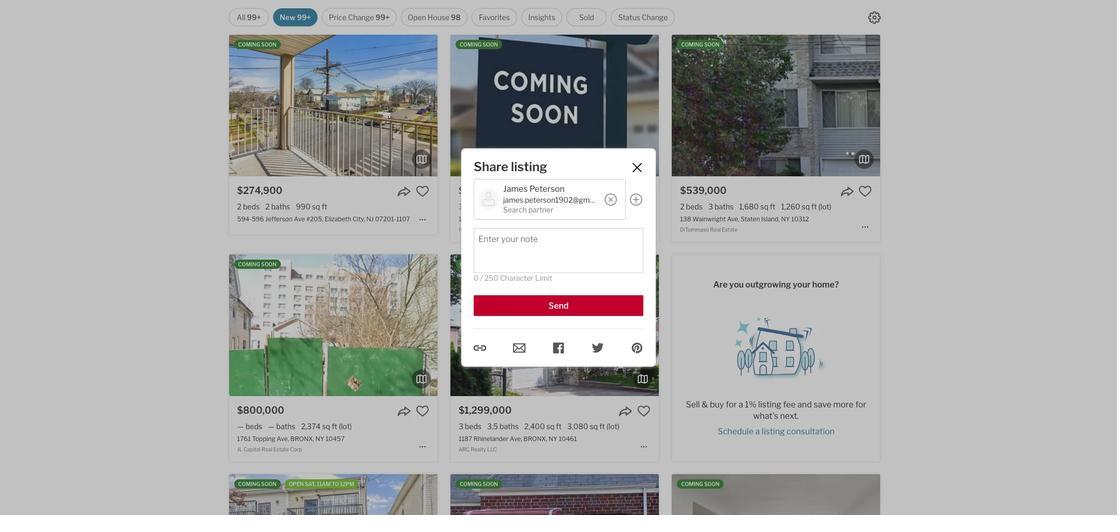 Task type: locate. For each thing, give the bounding box(es) containing it.
favorite button image
[[416, 185, 429, 198], [638, 185, 651, 198], [859, 185, 873, 198], [416, 405, 429, 418], [638, 405, 651, 418]]

option group
[[229, 8, 676, 26]]

baths up jefferson
[[271, 202, 290, 211]]

2 baths up st, at the top left of the page
[[488, 202, 512, 211]]

price
[[329, 13, 347, 22]]

3.5
[[488, 422, 498, 431]]

ny down "1,767 sq ft (lot)"
[[568, 215, 577, 223]]

0 horizontal spatial a
[[739, 400, 744, 410]]

0 horizontal spatial for
[[726, 400, 737, 410]]

1 horizontal spatial real
[[711, 227, 721, 233]]

—
[[518, 202, 525, 211], [237, 422, 244, 431], [268, 422, 274, 431]]

3 up 103-
[[459, 202, 464, 211]]

bronx, down 2,400 on the bottom of page
[[524, 435, 548, 443]]

0 horizontal spatial estate
[[274, 447, 289, 453]]

for
[[726, 400, 737, 410], [856, 400, 867, 410]]

to
[[332, 481, 339, 488]]

topping
[[252, 435, 276, 443]]

change inside radio
[[348, 13, 374, 22]]

estate
[[722, 227, 738, 233], [274, 447, 289, 453]]

a down the what's
[[756, 427, 760, 437]]

0 horizontal spatial 2 baths
[[266, 202, 290, 211]]

(lot) right the 3,080
[[607, 422, 620, 431]]

insights
[[529, 13, 556, 22]]

sq up richmond
[[527, 202, 535, 211]]

1 photo of 594-596 jefferson ave #205, elizabeth city, nj 07201-1107 image from the left
[[20, 35, 229, 177]]

ny down 1,260
[[782, 215, 791, 223]]

wainwright
[[693, 215, 726, 223]]

2 beds for $274,900
[[237, 202, 260, 211]]

baths for $579,000
[[493, 202, 512, 211]]

1 99+ from the left
[[247, 13, 261, 22]]

250
[[485, 274, 499, 282]]

for right more in the bottom right of the page
[[856, 400, 867, 410]]

1 2 from the left
[[237, 202, 242, 211]]

2 up 594-
[[237, 202, 242, 211]]

baths
[[271, 202, 290, 211], [493, 202, 512, 211], [715, 202, 734, 211], [277, 422, 296, 431], [500, 422, 519, 431]]

Sold radio
[[567, 8, 607, 26]]

real down wainwright
[[711, 227, 721, 233]]

beds up 1187
[[465, 422, 482, 431]]

ft
[[322, 202, 327, 211], [536, 202, 542, 211], [577, 202, 583, 211], [771, 202, 776, 211], [812, 202, 818, 211], [332, 422, 338, 431], [556, 422, 562, 431], [600, 422, 605, 431]]

2 99+ from the left
[[297, 13, 311, 22]]

ny inside 1187 rhinelander ave, bronx, ny 10461 arc realty llc
[[549, 435, 558, 443]]

ny inside 1761 topping ave, bronx, ny 10457 jl capital real estate corp
[[316, 435, 325, 443]]

990 sq ft
[[296, 202, 327, 211]]

bronx,
[[291, 435, 314, 443], [524, 435, 548, 443]]

ft up the 10457
[[332, 422, 338, 431]]

2 up 138
[[681, 202, 685, 211]]

990
[[296, 202, 311, 211]]

beds for $539,000
[[687, 202, 703, 211]]

3 2 from the left
[[488, 202, 492, 211]]

share listing element
[[474, 159, 618, 174]]

baths for $539,000
[[715, 202, 734, 211]]

1,767 sq ft (lot)
[[547, 202, 597, 211]]

2 2 baths from the left
[[488, 202, 512, 211]]

photo of 3609 paulding ave, bronx, ny 10469 image
[[464, 475, 672, 515], [672, 475, 881, 515], [881, 475, 1090, 515]]

1 vertical spatial favorite button checkbox
[[416, 405, 429, 418]]

change inside option
[[642, 13, 668, 22]]

2 vertical spatial listing
[[762, 427, 785, 437]]

bronx, for $800,000
[[291, 435, 314, 443]]

1 horizontal spatial for
[[856, 400, 867, 410]]

real down topping
[[262, 447, 272, 453]]

sq right 2,374
[[322, 422, 330, 431]]

character
[[500, 274, 534, 282]]

1 horizontal spatial 2 beds
[[681, 202, 703, 211]]

(lot)
[[584, 202, 597, 211], [819, 202, 832, 211], [339, 422, 352, 431], [607, 422, 620, 431]]

3 beds
[[459, 202, 482, 211], [459, 422, 482, 431]]

0 vertical spatial 3 beds
[[459, 202, 482, 211]]

2 up jefferson
[[266, 202, 270, 211]]

1 vertical spatial 3 beds
[[459, 422, 482, 431]]

2 up the 114th
[[488, 202, 492, 211]]

favorite button checkbox
[[859, 185, 873, 198], [416, 405, 429, 418]]

10461
[[559, 435, 577, 443]]

photo of 1552 e 58th st, mill basin, ny 11234 image
[[451, 475, 659, 515]]

1 horizontal spatial 2 baths
[[488, 202, 512, 211]]

real inside 138 wainwright ave, staten island, ny 10312 ditommaso real estate
[[711, 227, 721, 233]]

bronx, inside 1761 topping ave, bronx, ny 10457 jl capital real estate corp
[[291, 435, 314, 443]]

ave, for $1,299,000
[[510, 435, 523, 443]]

bronx, up corp
[[291, 435, 314, 443]]

beds up 12
[[465, 202, 482, 211]]

2 bronx, from the left
[[524, 435, 548, 443]]

outgrowing
[[746, 280, 792, 290]]

sq
[[312, 202, 320, 211], [527, 202, 535, 211], [567, 202, 575, 211], [761, 202, 769, 211], [802, 202, 810, 211], [322, 422, 330, 431], [547, 422, 555, 431], [590, 422, 598, 431]]

1 change from the left
[[348, 13, 374, 22]]

ft right 1,260
[[812, 202, 818, 211]]

baths up 1761 topping ave, bronx, ny 10457 jl capital real estate corp
[[277, 422, 296, 431]]

change right status
[[642, 13, 668, 22]]

all
[[237, 13, 246, 22]]

sq up island,
[[761, 202, 769, 211]]

2 horizontal spatial ave,
[[728, 215, 740, 223]]

— sq ft
[[518, 202, 542, 211]]

3 photo of 43 wyona st, cypress hills, ny 11207 image from the left
[[438, 475, 646, 515]]

ft for 3,080 sq ft (lot)
[[600, 422, 605, 431]]

photo of 138 wainwright ave, staten island, ny 10312 image
[[464, 35, 672, 177], [672, 35, 881, 177], [881, 35, 1090, 177]]

sq up the #205,
[[312, 202, 320, 211]]

ft up 11419 in the top right of the page
[[577, 202, 583, 211]]

0 horizontal spatial 2 beds
[[237, 202, 260, 211]]

2 horizontal spatial 99+
[[376, 13, 390, 22]]

ave, down 3.5 baths at the left of page
[[510, 435, 523, 443]]

1 photo of 3609 paulding ave, bronx, ny 10469 image from the left
[[464, 475, 672, 515]]

1 2 beds from the left
[[237, 202, 260, 211]]

2,400 sq ft
[[525, 422, 562, 431]]

1,767
[[547, 202, 566, 211]]

nj
[[367, 215, 374, 223]]

12pm
[[340, 481, 354, 488]]

listing up james
[[511, 159, 548, 174]]

0 vertical spatial a
[[739, 400, 744, 410]]

99+
[[247, 13, 261, 22], [297, 13, 311, 22], [376, 13, 390, 22]]

1 vertical spatial listing
[[759, 400, 782, 410]]

ft up island,
[[771, 202, 776, 211]]

ave, left staten
[[728, 215, 740, 223]]

1 horizontal spatial ave,
[[510, 435, 523, 443]]

$579,000
[[459, 185, 505, 196]]

0 horizontal spatial bronx,
[[291, 435, 314, 443]]

(lot) up the 10457
[[339, 422, 352, 431]]

photo of 1187 rhinelander ave, bronx, ny 10461 image
[[242, 255, 451, 396], [451, 255, 659, 396], [659, 255, 868, 396]]

staten
[[741, 215, 761, 223]]

103-
[[459, 215, 473, 223]]

ave, inside 138 wainwright ave, staten island, ny 10312 ditommaso real estate
[[728, 215, 740, 223]]

next.
[[781, 411, 800, 421]]

3 photo of 3609 paulding ave, bronx, ny 10469 image from the left
[[881, 475, 1090, 515]]

1 horizontal spatial favorite button checkbox
[[859, 185, 873, 198]]

beds up topping
[[246, 422, 262, 431]]

99+ right 'all'
[[247, 13, 261, 22]]

estate left corp
[[274, 447, 289, 453]]

2 baths for $579,000
[[488, 202, 512, 211]]

beds up 596 at the left top of page
[[243, 202, 260, 211]]

1 photo of 138 wainwright ave, staten island, ny 10312 image from the left
[[464, 35, 672, 177]]

2 beds up 594-
[[237, 202, 260, 211]]

1 vertical spatial real
[[262, 447, 272, 453]]

99+ right new
[[297, 13, 311, 22]]

favorite button checkbox for $1,299,000
[[638, 405, 651, 418]]

1 3 beds from the top
[[459, 202, 482, 211]]

3 99+ from the left
[[376, 13, 390, 22]]

beds for $1,299,000
[[465, 422, 482, 431]]

Status Change radio
[[611, 8, 676, 26]]

0 horizontal spatial 99+
[[247, 13, 261, 22]]

594-596 jefferson ave #205, elizabeth city, nj 07201-1107
[[237, 215, 410, 223]]

1 vertical spatial estate
[[274, 447, 289, 453]]

a left 1%
[[739, 400, 744, 410]]

coming soon
[[238, 41, 277, 48], [460, 41, 498, 48], [682, 41, 720, 48], [238, 261, 277, 268], [460, 261, 498, 268], [238, 481, 277, 488], [460, 481, 498, 488], [682, 481, 720, 488]]

favorite button checkbox
[[416, 185, 429, 198], [638, 185, 651, 198], [638, 405, 651, 418]]

2 photo of 594-596 jefferson ave #205, elizabeth city, nj 07201-1107 image from the left
[[229, 35, 438, 177]]

ft up 594-596 jefferson ave #205, elizabeth city, nj 07201-1107
[[322, 202, 327, 211]]

sq for 3,080
[[590, 422, 598, 431]]

ft up hill
[[536, 202, 542, 211]]

baths right 3.5
[[500, 422, 519, 431]]

luxe
[[481, 227, 493, 233]]

3 baths
[[709, 202, 734, 211]]

(lot) for $1,299,000
[[607, 422, 620, 431]]

0 horizontal spatial ave,
[[277, 435, 289, 443]]

2 2 beds from the left
[[681, 202, 703, 211]]

sell & buy for a 1% listing fee and save more for what's next.
[[686, 400, 867, 421]]

photo of 1761 topping ave, bronx, ny 10457 image
[[229, 255, 438, 396]]

99+ inside new radio
[[297, 13, 311, 22]]

ft for 1,680 sq ft
[[771, 202, 776, 211]]

baths up wainwright
[[715, 202, 734, 211]]

rhinelander
[[474, 435, 509, 443]]

— up 1761 on the left bottom of the page
[[237, 422, 244, 431]]

3 for $1,299,000
[[459, 422, 464, 431]]

2 beds for $539,000
[[681, 202, 703, 211]]

3 up wainwright
[[709, 202, 714, 211]]

real inside 1761 topping ave, bronx, ny 10457 jl capital real estate corp
[[262, 447, 272, 453]]

ave, down — baths in the left bottom of the page
[[277, 435, 289, 443]]

2 baths up jefferson
[[266, 202, 290, 211]]

— beds
[[237, 422, 262, 431]]

2 3 beds from the top
[[459, 422, 482, 431]]

0 horizontal spatial real
[[262, 447, 272, 453]]

beds for $274,900
[[243, 202, 260, 211]]

sq right the 3,080
[[590, 422, 598, 431]]

city,
[[353, 215, 365, 223]]

sq for 2,400
[[547, 422, 555, 431]]

(lot) for $579,000
[[584, 202, 597, 211]]

— up topping
[[268, 422, 274, 431]]

photo of 43 wyona st, cypress hills, ny 11207 image
[[20, 475, 229, 515], [229, 475, 438, 515], [438, 475, 646, 515]]

0 vertical spatial real
[[711, 227, 721, 233]]

favorites
[[479, 13, 510, 22]]

a inside sell & buy for a 1% listing fee and save more for what's next.
[[739, 400, 744, 410]]

ave, inside 1761 topping ave, bronx, ny 10457 jl capital real estate corp
[[277, 435, 289, 443]]

1 horizontal spatial estate
[[722, 227, 738, 233]]

1 horizontal spatial bronx,
[[524, 435, 548, 443]]

status change
[[619, 13, 668, 22]]

2 baths for $274,900
[[266, 202, 290, 211]]

(lot) for $539,000
[[819, 202, 832, 211]]

12
[[473, 215, 479, 223]]

sq right '1,767'
[[567, 202, 575, 211]]

1187 rhinelander ave, bronx, ny 10461 arc realty llc
[[459, 435, 577, 453]]

new
[[280, 13, 296, 22]]

0 horizontal spatial —
[[237, 422, 244, 431]]

2 horizontal spatial —
[[518, 202, 525, 211]]

1107
[[397, 215, 410, 223]]

listing inside share listing dialog
[[511, 159, 548, 174]]

change
[[348, 13, 374, 22], [642, 13, 668, 22]]

98
[[451, 13, 461, 22]]

2,374
[[301, 422, 321, 431]]

bronx, inside 1187 rhinelander ave, bronx, ny 10461 arc realty llc
[[524, 435, 548, 443]]

price change 99+
[[329, 13, 390, 22]]

3 for $579,000
[[459, 202, 464, 211]]

3 photo of 594-596 jefferson ave #205, elizabeth city, nj 07201-1107 image from the left
[[438, 35, 646, 177]]

— up richmond
[[518, 202, 525, 211]]

ave
[[294, 215, 305, 223]]

change right price
[[348, 13, 374, 22]]

for right buy on the bottom right of the page
[[726, 400, 737, 410]]

beds up 138
[[687, 202, 703, 211]]

99+ left open
[[376, 13, 390, 22]]

0 horizontal spatial favorite button checkbox
[[416, 405, 429, 418]]

1 horizontal spatial a
[[756, 427, 760, 437]]

2 photo of 1187 rhinelander ave, bronx, ny 10461 image from the left
[[451, 255, 659, 396]]

3 up 1187
[[459, 422, 464, 431]]

2 baths
[[266, 202, 290, 211], [488, 202, 512, 211]]

2 2 from the left
[[266, 202, 270, 211]]

0 horizontal spatial change
[[348, 13, 374, 22]]

0 vertical spatial favorite button checkbox
[[859, 185, 873, 198]]

all 99+
[[237, 13, 261, 22]]

99+ inside all option
[[247, 13, 261, 22]]

1 horizontal spatial change
[[642, 13, 668, 22]]

ft up 10461
[[556, 422, 562, 431]]

1 horizontal spatial —
[[268, 422, 274, 431]]

estate inside 1761 topping ave, bronx, ny 10457 jl capital real estate corp
[[274, 447, 289, 453]]

fee
[[784, 400, 796, 410]]

1 2 baths from the left
[[266, 202, 290, 211]]

elizabeth
[[325, 215, 352, 223]]

sq up 10312 at the top right
[[802, 202, 810, 211]]

your
[[793, 280, 811, 290]]

arc
[[459, 447, 470, 453]]

$274,900
[[237, 185, 283, 196]]

estate inside 138 wainwright ave, staten island, ny 10312 ditommaso real estate
[[722, 227, 738, 233]]

corp
[[290, 447, 302, 453]]

ny down the 2,374 sq ft (lot)
[[316, 435, 325, 443]]

favorite button image for $539,000
[[859, 185, 873, 198]]

llc
[[488, 447, 497, 453]]

sq for 1,260
[[802, 202, 810, 211]]

ny left 10461
[[549, 435, 558, 443]]

1 horizontal spatial 99+
[[297, 13, 311, 22]]

st,
[[498, 215, 505, 223]]

2 change from the left
[[642, 13, 668, 22]]

are you outgrowing your home?
[[714, 280, 840, 290]]

3 beds up 1187
[[459, 422, 482, 431]]

1,680
[[740, 202, 759, 211]]

3 beds up 103-
[[459, 202, 482, 211]]

favorite button image for $579,000
[[638, 185, 651, 198]]

sold
[[580, 13, 595, 22]]

(lot) up 11419 in the top right of the page
[[584, 202, 597, 211]]

listing up the what's
[[759, 400, 782, 410]]

estate down wainwright
[[722, 227, 738, 233]]

(lot) right 1,260
[[819, 202, 832, 211]]

jl
[[237, 447, 243, 453]]

0 vertical spatial listing
[[511, 159, 548, 174]]

baths for $274,900
[[271, 202, 290, 211]]

0 vertical spatial estate
[[722, 227, 738, 233]]

listing down the what's
[[762, 427, 785, 437]]

more
[[834, 400, 854, 410]]

photo of 594-596 jefferson ave #205, elizabeth city, nj 07201-1107 image
[[20, 35, 229, 177], [229, 35, 438, 177], [438, 35, 646, 177]]

baths up st, at the top left of the page
[[493, 202, 512, 211]]

3.5 baths
[[488, 422, 519, 431]]

2 beds up 138
[[681, 202, 703, 211]]

send button
[[474, 295, 644, 316]]

ave, inside 1187 rhinelander ave, bronx, ny 10461 arc realty llc
[[510, 435, 523, 443]]

ft for 990 sq ft
[[322, 202, 327, 211]]

sq for —
[[527, 202, 535, 211]]

sq right 2,400 on the bottom of page
[[547, 422, 555, 431]]

ft right the 3,080
[[600, 422, 605, 431]]

1 bronx, from the left
[[291, 435, 314, 443]]



Task type: vqa. For each thing, say whether or not it's contained in the screenshot.
topmost favorite button image
yes



Task type: describe. For each thing, give the bounding box(es) containing it.
99+ for all 99+
[[247, 13, 261, 22]]

11419
[[578, 215, 595, 223]]

bronx, for $1,299,000
[[524, 435, 548, 443]]

1 vertical spatial a
[[756, 427, 760, 437]]

real for $800,000
[[262, 447, 272, 453]]

buy
[[710, 400, 725, 410]]

change for price
[[348, 13, 374, 22]]

re/max
[[459, 227, 480, 233]]

594-
[[237, 215, 252, 223]]

share
[[474, 159, 509, 174]]

james.peterson1902@gmail.com
[[504, 196, 614, 205]]

estate for $800,000
[[274, 447, 289, 453]]

#205,
[[306, 215, 324, 223]]

richmond
[[507, 215, 536, 223]]

new 99+
[[280, 13, 311, 22]]

99+ inside price change radio
[[376, 13, 390, 22]]

change for status
[[642, 13, 668, 22]]

limit
[[536, 274, 553, 282]]

listing inside sell & buy for a 1% listing fee and save more for what's next.
[[759, 400, 782, 410]]

3,080
[[568, 422, 589, 431]]

consultation
[[787, 427, 835, 437]]

Favorites radio
[[472, 8, 517, 26]]

&
[[702, 400, 709, 410]]

favorite button checkbox for $579,000
[[638, 185, 651, 198]]

are
[[714, 280, 728, 290]]

1761
[[237, 435, 251, 443]]

ny inside 103-12 114th st, richmond hill south, ny 11419 re/max luxe
[[568, 215, 577, 223]]

sell
[[686, 400, 700, 410]]

Price Change radio
[[322, 8, 397, 26]]

3 beds for $579,000
[[459, 202, 482, 211]]

596
[[252, 215, 264, 223]]

ft for 1,767 sq ft (lot)
[[577, 202, 583, 211]]

114th
[[480, 215, 496, 223]]

share listing
[[474, 159, 548, 174]]

1761 topping ave, bronx, ny 10457 jl capital real estate corp
[[237, 435, 345, 453]]

save
[[814, 400, 832, 410]]

2 for from the left
[[856, 400, 867, 410]]

— for — baths
[[268, 422, 274, 431]]

an image of a house image
[[725, 310, 828, 380]]

1 for from the left
[[726, 400, 737, 410]]

ave, for $800,000
[[277, 435, 289, 443]]

3 photo of 1187 rhinelander ave, bronx, ny 10461 image from the left
[[659, 255, 868, 396]]

favorite button image for $1,299,000
[[638, 405, 651, 418]]

2 photo of 43 wyona st, cypress hills, ny 11207 image from the left
[[229, 475, 438, 515]]

estate for $539,000
[[722, 227, 738, 233]]

island,
[[762, 215, 780, 223]]

10457
[[326, 435, 345, 443]]

real for $539,000
[[711, 227, 721, 233]]

2 photo of 138 wainwright ave, staten island, ny 10312 image from the left
[[672, 35, 881, 177]]

New radio
[[273, 8, 318, 26]]

you
[[730, 280, 744, 290]]

ft for — sq ft
[[536, 202, 542, 211]]

1%
[[746, 400, 757, 410]]

what's
[[754, 411, 779, 421]]

peterson
[[530, 184, 565, 194]]

open house 98
[[408, 13, 461, 22]]

Open House radio
[[401, 8, 468, 26]]

— baths
[[268, 422, 296, 431]]

james peterson james.peterson1902@gmail.com search partner
[[504, 184, 614, 214]]

sat,
[[305, 481, 316, 488]]

option group containing all
[[229, 8, 676, 26]]

4 2 from the left
[[681, 202, 685, 211]]

open
[[408, 13, 426, 22]]

2 photo of 3609 paulding ave, bronx, ny 10469 image from the left
[[672, 475, 881, 515]]

realty
[[471, 447, 487, 453]]

Insights radio
[[522, 8, 563, 26]]

and
[[798, 400, 812, 410]]

search
[[504, 206, 527, 214]]

sq for 1,680
[[761, 202, 769, 211]]

$539,000
[[681, 185, 727, 196]]

All radio
[[229, 8, 269, 26]]

138 wainwright ave, staten island, ny 10312 ditommaso real estate
[[681, 215, 810, 233]]

$800,000
[[237, 405, 284, 416]]

ft for 1,260 sq ft (lot)
[[812, 202, 818, 211]]

open sat, 11am to 12pm
[[289, 481, 354, 488]]

138
[[681, 215, 692, 223]]

open
[[289, 481, 304, 488]]

sq for 2,374
[[322, 422, 330, 431]]

home?
[[813, 280, 840, 290]]

favorite button checkbox for $539,000
[[859, 185, 873, 198]]

0
[[474, 274, 479, 282]]

ditommaso
[[681, 227, 710, 233]]

sq for 1,767
[[567, 202, 575, 211]]

1 photo of 1187 rhinelander ave, bronx, ny 10461 image from the left
[[242, 255, 451, 396]]

baths for $1,299,000
[[500, 422, 519, 431]]

ny inside 138 wainwright ave, staten island, ny 10312 ditommaso real estate
[[782, 215, 791, 223]]

partner
[[529, 206, 554, 214]]

07201-
[[375, 215, 397, 223]]

ft for 2,400 sq ft
[[556, 422, 562, 431]]

103-12 114th st, richmond hill south, ny 11419 re/max luxe
[[459, 215, 595, 233]]

schedule
[[718, 427, 754, 437]]

ft for 2,374 sq ft (lot)
[[332, 422, 338, 431]]

jefferson
[[265, 215, 293, 223]]

0 / 250 character limit
[[474, 274, 553, 282]]

11am
[[317, 481, 331, 488]]

schedule a listing consultation
[[718, 427, 835, 437]]

share listing dialog
[[462, 149, 656, 367]]

beds for $579,000
[[465, 202, 482, 211]]

3 photo of 138 wainwright ave, staten island, ny 10312 image from the left
[[881, 35, 1090, 177]]

favorite button checkbox for $274,900
[[416, 185, 429, 198]]

99+ for new 99+
[[297, 13, 311, 22]]

1 photo of 43 wyona st, cypress hills, ny 11207 image from the left
[[20, 475, 229, 515]]

house
[[428, 13, 450, 22]]

1,260 sq ft (lot)
[[782, 202, 832, 211]]

favorite button image for $800,000
[[416, 405, 429, 418]]

status
[[619, 13, 641, 22]]

2,374 sq ft (lot)
[[301, 422, 352, 431]]

photo of 103-12 114th st, richmond hill south, ny 11419 image
[[451, 35, 659, 177]]

3,080 sq ft (lot)
[[568, 422, 620, 431]]

3 beds for $1,299,000
[[459, 422, 482, 431]]

sq for 990
[[312, 202, 320, 211]]

10312
[[792, 215, 810, 223]]

favorite button image for $274,900
[[416, 185, 429, 198]]

Enter your note text field
[[479, 234, 639, 268]]

favorite button checkbox for $800,000
[[416, 405, 429, 418]]

1187
[[459, 435, 473, 443]]

ave, for $539,000
[[728, 215, 740, 223]]

— for — beds
[[237, 422, 244, 431]]

— for — sq ft
[[518, 202, 525, 211]]



